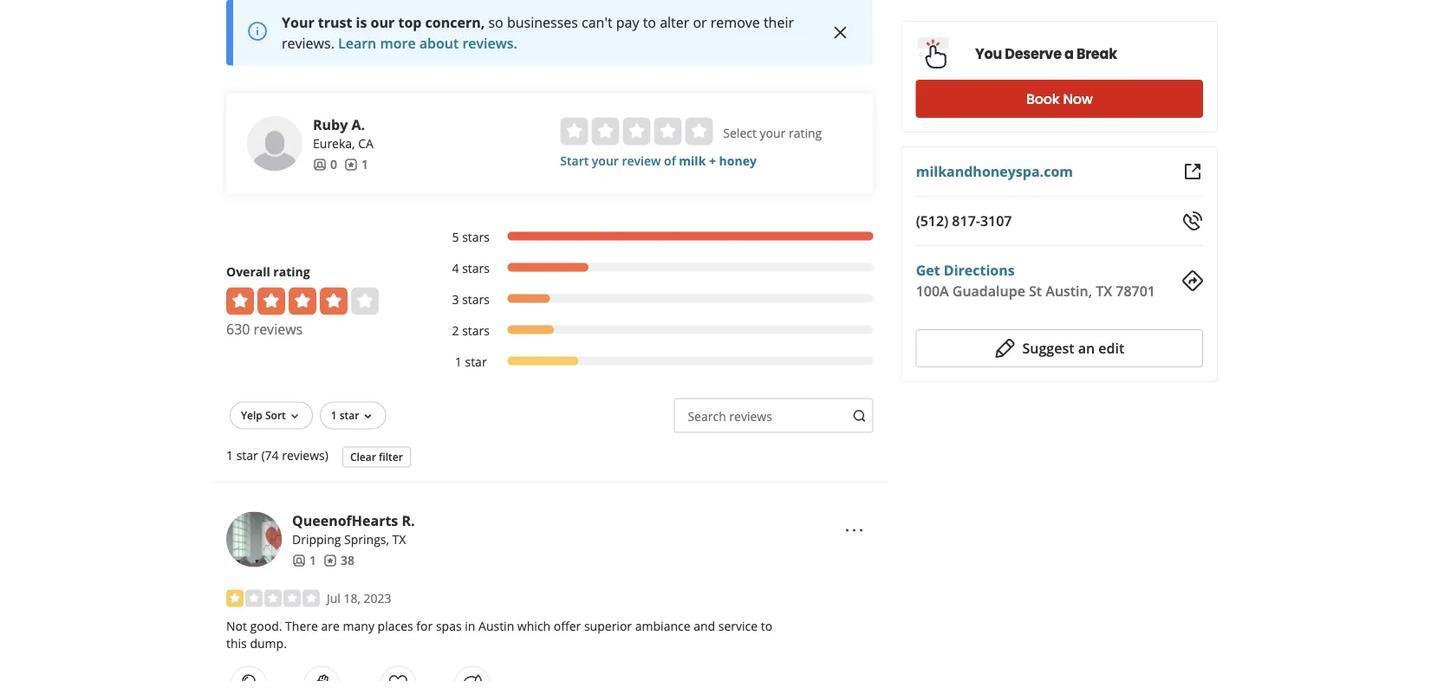 Task type: locate. For each thing, give the bounding box(es) containing it.
1 horizontal spatial tx
[[1096, 282, 1113, 301]]

more
[[380, 34, 416, 53]]

filter reviews by 1 star rating element
[[435, 354, 874, 371]]

star inside popup button
[[340, 409, 359, 423]]

0 vertical spatial reviews
[[254, 320, 303, 339]]

star for "filter reviews by 1 star rating" element
[[465, 354, 487, 371]]

review
[[622, 153, 661, 170]]

5
[[452, 230, 459, 246]]

0 horizontal spatial to
[[643, 13, 657, 32]]

1 vertical spatial your
[[592, 153, 619, 170]]

search reviews
[[688, 409, 773, 426]]

your
[[760, 126, 786, 142], [592, 153, 619, 170]]

1 star down the 2 stars
[[455, 354, 487, 371]]

1 inside reviews element
[[362, 157, 369, 173]]

of
[[664, 153, 676, 170]]

tx left 78701
[[1096, 282, 1113, 301]]

1 left (74
[[226, 448, 233, 465]]

16 chevron down v2 image
[[288, 410, 302, 424], [361, 410, 375, 424]]

78701
[[1117, 282, 1156, 301]]

to right service on the bottom of page
[[761, 619, 773, 635]]

service
[[719, 619, 758, 635]]

your for select
[[760, 126, 786, 142]]

there
[[285, 619, 318, 635]]

rating up 4 star rating 'image' on the top
[[274, 264, 310, 281]]

stars right 2
[[462, 323, 490, 340]]

2 vertical spatial star
[[236, 448, 258, 465]]

your right select
[[760, 126, 786, 142]]

book now link
[[916, 80, 1204, 118]]

pay
[[616, 13, 640, 32]]

your right start
[[592, 153, 619, 170]]

filter reviews by 3 stars rating element
[[435, 292, 874, 309]]

friends element containing 0
[[313, 156, 337, 174]]

0 vertical spatial your
[[760, 126, 786, 142]]

0 horizontal spatial 16 chevron down v2 image
[[288, 410, 302, 424]]

817-
[[953, 212, 981, 230]]

16 chevron down v2 image for sort
[[288, 410, 302, 424]]

milkandhoneyspa.com
[[916, 162, 1074, 181]]

filter reviews by 2 stars rating element
[[435, 323, 874, 340]]

stars right the 4
[[462, 261, 490, 277]]

1 reviews. from the left
[[282, 34, 335, 53]]

filter reviews by 4 stars rating element
[[435, 260, 874, 278]]

1 vertical spatial reviews element
[[323, 553, 355, 570]]

rating
[[789, 126, 822, 142], [274, 264, 310, 281]]

0 horizontal spatial reviews
[[254, 320, 303, 339]]

0 vertical spatial to
[[643, 13, 657, 32]]

star
[[465, 354, 487, 371], [340, 409, 359, 423], [236, 448, 258, 465]]

1 horizontal spatial reviews.
[[463, 34, 518, 53]]

is
[[356, 13, 367, 32]]

1 right sort
[[331, 409, 337, 423]]

0 horizontal spatial tx
[[393, 532, 406, 549]]

4 star rating image
[[226, 288, 379, 316]]

16 friends v2 image
[[292, 555, 306, 569]]

16 chevron down v2 image inside yelp sort popup button
[[288, 410, 302, 424]]

star up clear on the bottom left of the page
[[340, 409, 359, 423]]

16 chevron down v2 image up clear on the bottom left of the page
[[361, 410, 375, 424]]

24 external link v2 image
[[1183, 161, 1204, 182]]

ruby a. eureka, ca
[[313, 116, 374, 152]]

1 star inside popup button
[[331, 409, 359, 423]]

friends element down the eureka,
[[313, 156, 337, 174]]

reviews. inside so businesses can't pay to alter or remove their reviews.
[[282, 34, 335, 53]]

+
[[709, 153, 716, 170]]

4 stars from the top
[[462, 323, 490, 340]]

1 star for '1 star' popup button
[[331, 409, 359, 423]]

2 16 chevron down v2 image from the left
[[361, 410, 375, 424]]

suggest
[[1023, 339, 1075, 358]]

directions
[[944, 261, 1015, 280]]

reviews element right "0"
[[344, 156, 369, 174]]

not
[[226, 619, 247, 635]]

learn
[[338, 34, 377, 53]]

1 vertical spatial friends element
[[292, 553, 317, 570]]

3107
[[981, 212, 1013, 230]]

which
[[518, 619, 551, 635]]

2 stars from the top
[[462, 261, 490, 277]]

clear filter button
[[342, 448, 411, 469]]

this
[[226, 636, 247, 653]]

3
[[452, 292, 459, 309]]

  text field
[[674, 399, 874, 434]]

can't
[[582, 13, 613, 32]]

stars for 4 stars
[[462, 261, 490, 277]]

0 horizontal spatial reviews.
[[282, 34, 335, 53]]

friends element containing 1
[[292, 553, 317, 570]]

stars right '5'
[[462, 230, 490, 246]]

1 16 chevron down v2 image from the left
[[288, 410, 302, 424]]

to right the "pay"
[[643, 13, 657, 32]]

reviews.
[[282, 34, 335, 53], [463, 34, 518, 53]]

reviews element containing 1
[[344, 156, 369, 174]]

stars
[[462, 230, 490, 246], [462, 261, 490, 277], [462, 292, 490, 309], [462, 323, 490, 340]]

a.
[[352, 116, 365, 134]]

friends element
[[313, 156, 337, 174], [292, 553, 317, 570]]

get directions 100a guadalupe st austin, tx 78701
[[916, 261, 1156, 301]]

16 chevron down v2 image inside '1 star' popup button
[[361, 410, 375, 424]]

learn more about reviews.
[[338, 34, 518, 53]]

0 vertical spatial star
[[465, 354, 487, 371]]

16 chevron down v2 image right sort
[[288, 410, 302, 424]]

1 horizontal spatial 16 chevron down v2 image
[[361, 410, 375, 424]]

1 right 16 friends v2 icon
[[310, 553, 317, 570]]

0 vertical spatial 1 star
[[455, 354, 487, 371]]

1 star (74 reviews)
[[226, 448, 329, 465]]

sort
[[265, 409, 286, 423]]

get
[[916, 261, 941, 280]]

0 vertical spatial tx
[[1096, 282, 1113, 301]]

yelp
[[241, 409, 263, 423]]

reviews element for queenofhearts
[[323, 553, 355, 570]]

1 horizontal spatial reviews
[[730, 409, 773, 426]]

1 horizontal spatial your
[[760, 126, 786, 142]]

reviews right search
[[730, 409, 773, 426]]

close image
[[831, 22, 851, 43]]

reviews. down your
[[282, 34, 335, 53]]

1
[[362, 157, 369, 173], [455, 354, 462, 371], [331, 409, 337, 423], [226, 448, 233, 465], [310, 553, 317, 570]]

reviews element containing 38
[[323, 553, 355, 570]]

search image
[[853, 410, 867, 424]]

overall
[[226, 264, 270, 281]]

0 vertical spatial reviews element
[[344, 156, 369, 174]]

star left (74
[[236, 448, 258, 465]]

to
[[643, 13, 657, 32], [761, 619, 773, 635]]

suggest an edit button
[[916, 330, 1204, 368]]

3 stars
[[452, 292, 490, 309]]

3 stars from the top
[[462, 292, 490, 309]]

reviews element down dripping
[[323, 553, 355, 570]]

None radio
[[592, 118, 620, 146]]

your
[[282, 13, 315, 32]]

24 directions v2 image
[[1183, 271, 1204, 291]]

book
[[1027, 89, 1060, 109]]

or
[[693, 13, 707, 32]]

break
[[1077, 44, 1118, 64]]

photo of queenofhearts r. image
[[226, 513, 282, 568]]

None radio
[[561, 118, 588, 146], [623, 118, 651, 146], [654, 118, 682, 146], [685, 118, 713, 146], [561, 118, 588, 146], [623, 118, 651, 146], [654, 118, 682, 146], [685, 118, 713, 146]]

star down the 2 stars
[[465, 354, 487, 371]]

reviews)
[[282, 448, 329, 465]]

deserve
[[1005, 44, 1062, 64]]

1 vertical spatial star
[[340, 409, 359, 423]]

reviews down 4 star rating 'image' on the top
[[254, 320, 303, 339]]

not good. there are many places for spas in austin which offer superior ambiance and service to this dump.
[[226, 619, 773, 653]]

1 vertical spatial reviews
[[730, 409, 773, 426]]

filter reviews by 5 stars rating element
[[435, 229, 874, 247]]

100a
[[916, 282, 949, 301]]

friends element for ruby a.
[[313, 156, 337, 174]]

0 horizontal spatial your
[[592, 153, 619, 170]]

menu image
[[844, 521, 865, 541]]

dump.
[[250, 636, 287, 653]]

1 vertical spatial 1 star
[[331, 409, 359, 423]]

yelp sort button
[[230, 403, 313, 430]]

select your rating
[[724, 126, 822, 142]]

milk
[[679, 153, 706, 170]]

now
[[1064, 89, 1093, 109]]

edit
[[1099, 339, 1125, 358]]

stars right the "3" in the left of the page
[[462, 292, 490, 309]]

4
[[452, 261, 459, 277]]

0 horizontal spatial 1 star
[[331, 409, 359, 423]]

0 horizontal spatial rating
[[274, 264, 310, 281]]

businesses
[[507, 13, 578, 32]]

1 right 16 review v2 icon
[[362, 157, 369, 173]]

reviews element
[[344, 156, 369, 174], [323, 553, 355, 570]]

(512) 817-3107
[[916, 212, 1013, 230]]

4 stars
[[452, 261, 490, 277]]

friends element down dripping
[[292, 553, 317, 570]]

rating right select
[[789, 126, 822, 142]]

your trust is our top concern,
[[282, 13, 485, 32]]

tx inside queenofhearts r. dripping springs, tx
[[393, 532, 406, 549]]

2 horizontal spatial star
[[465, 354, 487, 371]]

1 vertical spatial to
[[761, 619, 773, 635]]

start
[[561, 153, 589, 170]]

1 star for "filter reviews by 1 star rating" element
[[455, 354, 487, 371]]

reviews. down so
[[463, 34, 518, 53]]

1 horizontal spatial star
[[340, 409, 359, 423]]

0 vertical spatial friends element
[[313, 156, 337, 174]]

tx down r.
[[393, 532, 406, 549]]

1 horizontal spatial 1 star
[[455, 354, 487, 371]]

1 horizontal spatial to
[[761, 619, 773, 635]]

1 vertical spatial tx
[[393, 532, 406, 549]]

1 stars from the top
[[462, 230, 490, 246]]

learn more about reviews. link
[[338, 34, 518, 53]]

1 inside popup button
[[331, 409, 337, 423]]

springs,
[[344, 532, 389, 549]]

reviews element for ruby
[[344, 156, 369, 174]]

1 star up clear on the bottom left of the page
[[331, 409, 359, 423]]

reviews for search reviews
[[730, 409, 773, 426]]

tx
[[1096, 282, 1113, 301], [393, 532, 406, 549]]

stars for 2 stars
[[462, 323, 490, 340]]

are
[[321, 619, 340, 635]]

1 horizontal spatial rating
[[789, 126, 822, 142]]

ruby
[[313, 116, 348, 134]]

so businesses can't pay to alter or remove their reviews.
[[282, 13, 794, 53]]



Task type: describe. For each thing, give the bounding box(es) containing it.
get directions link
[[916, 261, 1015, 280]]

2 stars
[[452, 323, 490, 340]]

to inside not good. there are many places for spas in austin which offer superior ambiance and service to this dump.
[[761, 619, 773, 635]]

stars for 5 stars
[[462, 230, 490, 246]]

to inside so businesses can't pay to alter or remove their reviews.
[[643, 13, 657, 32]]

2 reviews. from the left
[[463, 34, 518, 53]]

24 phone v2 image
[[1183, 211, 1204, 232]]

in
[[465, 619, 476, 635]]

0
[[330, 157, 337, 173]]

trust
[[318, 13, 353, 32]]

austin,
[[1046, 282, 1093, 301]]

2
[[452, 323, 459, 340]]

reviews for 630 reviews
[[254, 320, 303, 339]]

so
[[489, 13, 504, 32]]

info alert
[[226, 0, 874, 66]]

you
[[976, 44, 1003, 64]]

honey
[[720, 153, 757, 170]]

16 friends v2 image
[[313, 158, 327, 172]]

offer
[[554, 619, 581, 635]]

superior
[[585, 619, 632, 635]]

1 vertical spatial rating
[[274, 264, 310, 281]]

about
[[420, 34, 459, 53]]

concern,
[[425, 13, 485, 32]]

24 pencil v2 image
[[995, 338, 1016, 359]]

1 star button
[[320, 403, 386, 430]]

ca
[[358, 136, 374, 152]]

queenofhearts
[[292, 512, 398, 531]]

yelp sort
[[241, 409, 286, 423]]

you deserve a break
[[976, 44, 1118, 64]]

book now
[[1027, 89, 1093, 109]]

an
[[1079, 339, 1095, 358]]

0 horizontal spatial star
[[236, 448, 258, 465]]

remove
[[711, 13, 760, 32]]

friends element for queenofhearts r.
[[292, 553, 317, 570]]

dripping
[[292, 532, 341, 549]]

jul 18, 2023
[[327, 591, 392, 608]]

photo of ruby a. image
[[247, 116, 303, 172]]

630
[[226, 320, 250, 339]]

24 info v2 image
[[247, 21, 268, 42]]

their
[[764, 13, 794, 32]]

select
[[724, 126, 757, 142]]

16 review v2 image
[[323, 555, 337, 569]]

clear filter
[[350, 450, 403, 465]]

and
[[694, 619, 716, 635]]

rating element
[[561, 118, 713, 146]]

for
[[417, 619, 433, 635]]

stars for 3 stars
[[462, 292, 490, 309]]

16 review v2 image
[[344, 158, 358, 172]]

1 down 2
[[455, 354, 462, 371]]

(no rating) image
[[561, 118, 713, 146]]

1 star rating image
[[226, 591, 320, 608]]

jul
[[327, 591, 341, 608]]

1 inside friends element
[[310, 553, 317, 570]]

(74
[[261, 448, 279, 465]]

your for start
[[592, 153, 619, 170]]

spas
[[436, 619, 462, 635]]

18,
[[344, 591, 361, 608]]

0 vertical spatial rating
[[789, 126, 822, 142]]

milkandhoneyspa.com link
[[916, 162, 1074, 181]]

filter
[[379, 450, 403, 465]]

queenofhearts r. link
[[292, 512, 415, 531]]

r.
[[402, 512, 415, 531]]

ruby a. link
[[313, 116, 365, 134]]

places
[[378, 619, 413, 635]]

16 chevron down v2 image for star
[[361, 410, 375, 424]]

austin
[[479, 619, 515, 635]]

star for '1 star' popup button
[[340, 409, 359, 423]]

queenofhearts r. dripping springs, tx
[[292, 512, 415, 549]]

top
[[398, 13, 422, 32]]

overall rating
[[226, 264, 310, 281]]

guadalupe
[[953, 282, 1026, 301]]

clear
[[350, 450, 376, 465]]

start your review of milk + honey
[[561, 153, 757, 170]]

5 stars
[[452, 230, 490, 246]]

ambiance
[[635, 619, 691, 635]]

suggest an edit
[[1023, 339, 1125, 358]]

eureka,
[[313, 136, 355, 152]]

many
[[343, 619, 375, 635]]

2023
[[364, 591, 392, 608]]

st
[[1030, 282, 1043, 301]]

tx inside get directions 100a guadalupe st austin, tx 78701
[[1096, 282, 1113, 301]]



Task type: vqa. For each thing, say whether or not it's contained in the screenshot.
as
no



